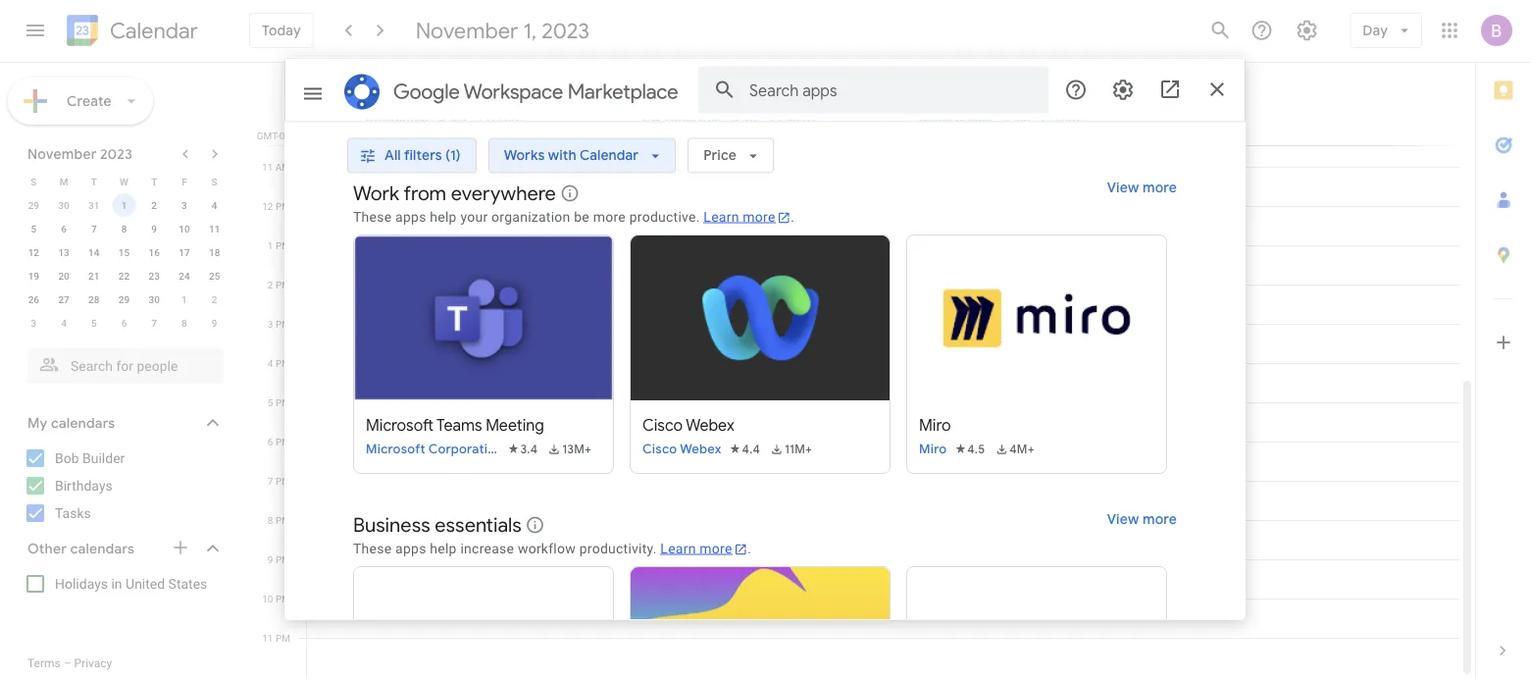 Task type: locate. For each thing, give the bounding box(es) containing it.
1 up 'december 8' element
[[182, 293, 187, 305]]

0 horizontal spatial 10
[[179, 223, 190, 235]]

0 vertical spatial 5
[[31, 223, 36, 235]]

3 down f
[[182, 199, 187, 211]]

10 up 11 pm
[[262, 593, 273, 604]]

24 element
[[173, 264, 196, 288]]

0 horizontal spatial november
[[27, 145, 97, 162]]

row containing 26
[[19, 288, 230, 311]]

2 right 1 cell
[[151, 199, 157, 211]]

30 down the 23
[[149, 293, 160, 305]]

pm for 3 pm
[[276, 318, 290, 330]]

december 8 element
[[173, 311, 196, 335]]

7 down 30 element
[[151, 317, 157, 329]]

1 horizontal spatial 29
[[119, 293, 130, 305]]

9 up 16 element
[[151, 223, 157, 235]]

pm
[[276, 200, 290, 212], [276, 239, 290, 251], [276, 279, 290, 290], [276, 318, 290, 330], [276, 357, 290, 369], [276, 396, 290, 408], [276, 436, 290, 447], [276, 475, 290, 487], [276, 514, 290, 526], [276, 553, 290, 565], [276, 593, 290, 604], [276, 632, 290, 644]]

13 element
[[52, 240, 76, 264]]

20
[[58, 270, 69, 282]]

calendars up in
[[70, 540, 134, 557]]

4 pm
[[268, 357, 290, 369]]

0 horizontal spatial 7
[[91, 223, 97, 235]]

0 horizontal spatial 29
[[28, 199, 39, 211]]

8 for 8 pm
[[268, 514, 273, 526]]

bob
[[55, 450, 79, 466]]

2 horizontal spatial 2
[[268, 279, 273, 290]]

2 down "25" element
[[212, 293, 217, 305]]

row containing 5
[[19, 217, 230, 240]]

1 vertical spatial 6
[[121, 317, 127, 329]]

0 vertical spatial 10
[[179, 223, 190, 235]]

1 vertical spatial calendars
[[70, 540, 134, 557]]

17 element
[[173, 240, 196, 264]]

tasks
[[55, 505, 91, 521]]

11
[[262, 161, 273, 173], [209, 223, 220, 235], [262, 632, 273, 644]]

1 for december 1 element
[[182, 293, 187, 305]]

11 left am at the top of page
[[262, 161, 273, 173]]

2 vertical spatial 9
[[268, 553, 273, 565]]

11 inside row
[[209, 223, 220, 235]]

1 vertical spatial 12
[[28, 246, 39, 258]]

1 vertical spatial 30
[[149, 293, 160, 305]]

other
[[27, 540, 67, 557]]

t
[[91, 176, 97, 187], [151, 176, 157, 187]]

7 up the 14 element
[[91, 223, 97, 235]]

4
[[212, 199, 217, 211], [61, 317, 67, 329], [268, 357, 273, 369]]

s right f
[[212, 176, 217, 187]]

1
[[121, 199, 127, 211], [268, 239, 273, 251], [182, 293, 187, 305]]

2 horizontal spatial 8
[[268, 514, 273, 526]]

7
[[91, 223, 97, 235], [151, 317, 157, 329], [268, 475, 273, 487]]

december 3 element
[[22, 311, 45, 335]]

privacy
[[74, 656, 112, 670]]

11 down 10 pm
[[262, 632, 273, 644]]

1 down 12 pm
[[268, 239, 273, 251]]

29 inside 'element'
[[119, 293, 130, 305]]

0 horizontal spatial 5
[[31, 223, 36, 235]]

5 pm from the top
[[276, 357, 290, 369]]

pm up 8 pm
[[276, 475, 290, 487]]

6 for december 6 element
[[121, 317, 127, 329]]

9 up 10 pm
[[268, 553, 273, 565]]

am
[[275, 161, 290, 173]]

4 up 5 pm at the left of page
[[268, 357, 273, 369]]

1 horizontal spatial 7
[[151, 317, 157, 329]]

december 4 element
[[52, 311, 76, 335]]

18 element
[[203, 240, 226, 264]]

0 horizontal spatial 3
[[31, 317, 36, 329]]

9
[[151, 223, 157, 235], [212, 317, 217, 329], [268, 553, 273, 565]]

0 vertical spatial november
[[416, 17, 518, 44]]

9 pm from the top
[[276, 514, 290, 526]]

0 horizontal spatial 30
[[58, 199, 69, 211]]

8 up 9 pm
[[268, 514, 273, 526]]

2 pm from the top
[[276, 239, 290, 251]]

10 up 17 at the left top
[[179, 223, 190, 235]]

8 for 'december 8' element
[[182, 317, 187, 329]]

9 for 9 pm
[[268, 553, 273, 565]]

t up the october 31 element
[[91, 176, 97, 187]]

1 down w
[[121, 199, 127, 211]]

3 pm from the top
[[276, 279, 290, 290]]

8 up 15 element
[[121, 223, 127, 235]]

10
[[179, 223, 190, 235], [262, 593, 273, 604]]

pm down 8 pm
[[276, 553, 290, 565]]

25 element
[[203, 264, 226, 288]]

12 pm from the top
[[276, 632, 290, 644]]

1 horizontal spatial 4
[[212, 199, 217, 211]]

2 horizontal spatial 5
[[268, 396, 273, 408]]

8
[[121, 223, 127, 235], [182, 317, 187, 329], [268, 514, 273, 526]]

2 vertical spatial 2
[[212, 293, 217, 305]]

2 vertical spatial 11
[[262, 632, 273, 644]]

4 inside grid
[[268, 357, 273, 369]]

1 vertical spatial 2
[[268, 279, 273, 290]]

2 vertical spatial 1
[[182, 293, 187, 305]]

10 inside 10 "element"
[[179, 223, 190, 235]]

grid
[[251, 0, 1476, 678]]

2 for 2 pm
[[268, 279, 273, 290]]

2 horizontal spatial 6
[[268, 436, 273, 447]]

2 horizontal spatial 4
[[268, 357, 273, 369]]

1 vertical spatial 7
[[151, 317, 157, 329]]

None search field
[[0, 341, 243, 384]]

2 s from the left
[[212, 176, 217, 187]]

2 horizontal spatial 9
[[268, 553, 273, 565]]

5 down 4 pm
[[268, 396, 273, 408]]

0 vertical spatial 30
[[58, 199, 69, 211]]

december 9 element
[[203, 311, 226, 335]]

1 for 1 pm
[[268, 239, 273, 251]]

november for november 1, 2023
[[416, 17, 518, 44]]

2 horizontal spatial 3
[[268, 318, 273, 330]]

0 horizontal spatial 12
[[28, 246, 39, 258]]

12 pm
[[262, 200, 290, 212]]

pm down 5 pm at the left of page
[[276, 436, 290, 447]]

10 inside grid
[[262, 593, 273, 604]]

row containing 29
[[19, 193, 230, 217]]

19
[[28, 270, 39, 282]]

t left f
[[151, 176, 157, 187]]

1 inside 1 cell
[[121, 199, 127, 211]]

0 horizontal spatial 4
[[61, 317, 67, 329]]

november 1, 2023
[[416, 17, 590, 44]]

1 horizontal spatial 6
[[121, 317, 127, 329]]

4 up 11 element
[[212, 199, 217, 211]]

united
[[126, 576, 165, 592]]

my calendars button
[[4, 407, 243, 439]]

pm for 10 pm
[[276, 593, 290, 604]]

pm down 9 pm
[[276, 593, 290, 604]]

2 down 1 pm
[[268, 279, 273, 290]]

calendar element
[[63, 11, 198, 54]]

23
[[149, 270, 160, 282]]

pm for 6 pm
[[276, 436, 290, 447]]

11 am
[[262, 161, 290, 173]]

29 element
[[112, 288, 136, 311]]

2 vertical spatial 5
[[268, 396, 273, 408]]

1 horizontal spatial 30
[[149, 293, 160, 305]]

1 horizontal spatial 8
[[182, 317, 187, 329]]

pm down 10 pm
[[276, 632, 290, 644]]

4 for december 4 'element'
[[61, 317, 67, 329]]

pm for 11 pm
[[276, 632, 290, 644]]

s up october 29 element
[[31, 176, 37, 187]]

0 horizontal spatial s
[[31, 176, 37, 187]]

my
[[27, 414, 48, 432]]

november up m
[[27, 145, 97, 162]]

column header
[[306, 63, 1460, 145]]

1 horizontal spatial 5
[[91, 317, 97, 329]]

6 down 5 pm at the left of page
[[268, 436, 273, 447]]

pm up 5 pm at the left of page
[[276, 357, 290, 369]]

12 up 19
[[28, 246, 39, 258]]

row group
[[19, 193, 230, 335]]

2 pm
[[268, 279, 290, 290]]

–
[[63, 656, 71, 670]]

29 left october 30 element
[[28, 199, 39, 211]]

calendars inside my calendars dropdown button
[[51, 414, 115, 432]]

1 vertical spatial 10
[[262, 593, 273, 604]]

1 vertical spatial 5
[[91, 317, 97, 329]]

1 horizontal spatial 2023
[[542, 17, 590, 44]]

calendars up 'bob builder'
[[51, 414, 115, 432]]

7 inside december 7 element
[[151, 317, 157, 329]]

1 inside december 1 element
[[182, 293, 187, 305]]

11 for 11 pm
[[262, 632, 273, 644]]

30 element
[[142, 288, 166, 311]]

1 vertical spatial 8
[[182, 317, 187, 329]]

29
[[28, 199, 39, 211], [119, 293, 130, 305]]

pm for 2 pm
[[276, 279, 290, 290]]

0 vertical spatial 4
[[212, 199, 217, 211]]

calendars
[[51, 414, 115, 432], [70, 540, 134, 557]]

1 pm from the top
[[276, 200, 290, 212]]

23 element
[[142, 264, 166, 288]]

3 down 2 pm
[[268, 318, 273, 330]]

2 vertical spatial 8
[[268, 514, 273, 526]]

11 pm from the top
[[276, 593, 290, 604]]

10 pm from the top
[[276, 553, 290, 565]]

pm down 1 pm
[[276, 279, 290, 290]]

pm up 2 pm
[[276, 239, 290, 251]]

1 vertical spatial 29
[[119, 293, 130, 305]]

0 vertical spatial 6
[[61, 223, 67, 235]]

2 horizontal spatial 1
[[268, 239, 273, 251]]

4 inside 'element'
[[61, 317, 67, 329]]

in
[[111, 576, 122, 592]]

0 horizontal spatial 8
[[121, 223, 127, 235]]

1 vertical spatial 4
[[61, 317, 67, 329]]

3 for 3 pm
[[268, 318, 273, 330]]

1 horizontal spatial 2
[[212, 293, 217, 305]]

1 vertical spatial november
[[27, 145, 97, 162]]

7 pm from the top
[[276, 436, 290, 447]]

0 vertical spatial 29
[[28, 199, 39, 211]]

november
[[416, 17, 518, 44], [27, 145, 97, 162]]

pm down am at the top of page
[[276, 200, 290, 212]]

6
[[61, 223, 67, 235], [121, 317, 127, 329], [268, 436, 273, 447]]

0 vertical spatial 2
[[151, 199, 157, 211]]

2023
[[542, 17, 590, 44], [100, 145, 132, 162]]

3 down 26 element
[[31, 317, 36, 329]]

6 down 29 'element'
[[121, 317, 127, 329]]

row
[[298, 0, 1460, 678], [19, 170, 230, 193], [19, 193, 230, 217], [19, 217, 230, 240], [19, 240, 230, 264], [19, 264, 230, 288], [19, 288, 230, 311], [19, 311, 230, 335]]

5 down october 29 element
[[31, 223, 36, 235]]

30
[[58, 199, 69, 211], [149, 293, 160, 305]]

november 2023 grid
[[19, 170, 230, 335]]

calendar heading
[[106, 17, 198, 45]]

12 element
[[22, 240, 45, 264]]

2023 up w
[[100, 145, 132, 162]]

12 down 11 am
[[262, 200, 273, 212]]

17
[[179, 246, 190, 258]]

1 vertical spatial 2023
[[100, 145, 132, 162]]

2 vertical spatial 6
[[268, 436, 273, 447]]

1 horizontal spatial t
[[151, 176, 157, 187]]

12
[[262, 200, 273, 212], [28, 246, 39, 258]]

pm for 12 pm
[[276, 200, 290, 212]]

6 pm from the top
[[276, 396, 290, 408]]

10 element
[[173, 217, 196, 240]]

pm down 4 pm
[[276, 396, 290, 408]]

pm down 2 pm
[[276, 318, 290, 330]]

7 up 8 pm
[[268, 475, 273, 487]]

s
[[31, 176, 37, 187], [212, 176, 217, 187]]

tab list
[[1477, 63, 1531, 623]]

2 vertical spatial 4
[[268, 357, 273, 369]]

0 vertical spatial 2023
[[542, 17, 590, 44]]

1 horizontal spatial s
[[212, 176, 217, 187]]

2 horizontal spatial 7
[[268, 475, 273, 487]]

0 horizontal spatial 2023
[[100, 145, 132, 162]]

1 vertical spatial 1
[[268, 239, 273, 251]]

october 31 element
[[82, 193, 106, 217]]

calendars inside other calendars dropdown button
[[70, 540, 134, 557]]

12 inside november 2023 grid
[[28, 246, 39, 258]]

cell
[[307, 0, 1460, 678]]

11 up 18
[[209, 223, 220, 235]]

12 for 12 pm
[[262, 200, 273, 212]]

4 pm from the top
[[276, 318, 290, 330]]

november 2023
[[27, 145, 132, 162]]

12 for 12
[[28, 246, 39, 258]]

row group containing 29
[[19, 193, 230, 335]]

november left the "1,"
[[416, 17, 518, 44]]

0 horizontal spatial t
[[91, 176, 97, 187]]

25
[[209, 270, 220, 282]]

5 down 28 element
[[91, 317, 97, 329]]

2
[[151, 199, 157, 211], [268, 279, 273, 290], [212, 293, 217, 305]]

0 vertical spatial 12
[[262, 200, 273, 212]]

1 vertical spatial 9
[[212, 317, 217, 329]]

15 element
[[112, 240, 136, 264]]

2023 right the "1,"
[[542, 17, 590, 44]]

27 element
[[52, 288, 76, 311]]

0 vertical spatial 11
[[262, 161, 273, 173]]

other calendars
[[27, 540, 134, 557]]

pm down 7 pm at bottom left
[[276, 514, 290, 526]]

0 horizontal spatial 1
[[121, 199, 127, 211]]

0 vertical spatial 1
[[121, 199, 127, 211]]

9 down december 2 element
[[212, 317, 217, 329]]

1 horizontal spatial 12
[[262, 200, 273, 212]]

6 down october 30 element
[[61, 223, 67, 235]]

row containing s
[[19, 170, 230, 193]]

1 vertical spatial 11
[[209, 223, 220, 235]]

30 down m
[[58, 199, 69, 211]]

11 for 11
[[209, 223, 220, 235]]

15
[[119, 246, 130, 258]]

holidays
[[55, 576, 108, 592]]

10 for 10 pm
[[262, 593, 273, 604]]

privacy link
[[74, 656, 112, 670]]

my calendars list
[[4, 443, 243, 529]]

2 vertical spatial 7
[[268, 475, 273, 487]]

1 horizontal spatial 1
[[182, 293, 187, 305]]

8 down december 1 element
[[182, 317, 187, 329]]

1 horizontal spatial november
[[416, 17, 518, 44]]

5
[[31, 223, 36, 235], [91, 317, 97, 329], [268, 396, 273, 408]]

3
[[182, 199, 187, 211], [31, 317, 36, 329], [268, 318, 273, 330]]

8 pm
[[268, 514, 290, 526]]

1 horizontal spatial 9
[[212, 317, 217, 329]]

29 down 22
[[119, 293, 130, 305]]

calendar
[[110, 17, 198, 45]]

16
[[149, 246, 160, 258]]

8 pm from the top
[[276, 475, 290, 487]]

6 pm
[[268, 436, 290, 447]]

6 for 6 pm
[[268, 436, 273, 447]]

1 horizontal spatial 10
[[262, 593, 273, 604]]

1 cell
[[109, 193, 139, 217]]

4 down 27 'element'
[[61, 317, 67, 329]]

0 vertical spatial calendars
[[51, 414, 115, 432]]

0 vertical spatial 9
[[151, 223, 157, 235]]



Task type: describe. For each thing, give the bounding box(es) containing it.
f
[[182, 176, 187, 187]]

27
[[58, 293, 69, 305]]

07
[[279, 130, 290, 141]]

support image
[[1250, 19, 1274, 42]]

december 1 element
[[173, 288, 196, 311]]

21
[[88, 270, 100, 282]]

11 for 11 am
[[262, 161, 273, 173]]

terms
[[27, 656, 61, 670]]

29 for october 29 element
[[28, 199, 39, 211]]

10 for 10
[[179, 223, 190, 235]]

5 for 5 pm
[[268, 396, 273, 408]]

2 t from the left
[[151, 176, 157, 187]]

16 element
[[142, 240, 166, 264]]

14
[[88, 246, 100, 258]]

9 pm
[[268, 553, 290, 565]]

terms – privacy
[[27, 656, 112, 670]]

december 7 element
[[142, 311, 166, 335]]

21 element
[[82, 264, 106, 288]]

terms link
[[27, 656, 61, 670]]

1 s from the left
[[31, 176, 37, 187]]

30 for october 30 element
[[58, 199, 69, 211]]

10 pm
[[262, 593, 290, 604]]

my calendars
[[27, 414, 115, 432]]

22 element
[[112, 264, 136, 288]]

pm for 4 pm
[[276, 357, 290, 369]]

row containing 19
[[19, 264, 230, 288]]

october 29 element
[[22, 193, 45, 217]]

october 30 element
[[52, 193, 76, 217]]

5 for december 5 element
[[91, 317, 97, 329]]

pm for 9 pm
[[276, 553, 290, 565]]

today
[[262, 22, 301, 39]]

gmt-
[[257, 130, 279, 141]]

calendars for my calendars
[[51, 414, 115, 432]]

row containing 3
[[19, 311, 230, 335]]

0 horizontal spatial 6
[[61, 223, 67, 235]]

20 element
[[52, 264, 76, 288]]

1 horizontal spatial 3
[[182, 199, 187, 211]]

26
[[28, 293, 39, 305]]

7 for december 7 element at the top of page
[[151, 317, 157, 329]]

pm for 7 pm
[[276, 475, 290, 487]]

7 pm
[[268, 475, 290, 487]]

24
[[179, 270, 190, 282]]

w
[[120, 176, 128, 187]]

pm for 8 pm
[[276, 514, 290, 526]]

26 element
[[22, 288, 45, 311]]

22
[[119, 270, 130, 282]]

m
[[60, 176, 68, 187]]

grid containing gmt-07
[[251, 0, 1476, 678]]

19 element
[[22, 264, 45, 288]]

november for november 2023
[[27, 145, 97, 162]]

28 element
[[82, 288, 106, 311]]

0 vertical spatial 8
[[121, 223, 127, 235]]

states
[[168, 576, 207, 592]]

today button
[[249, 13, 314, 48]]

28
[[88, 293, 100, 305]]

december 6 element
[[112, 311, 136, 335]]

30 for 30 element
[[149, 293, 160, 305]]

4 for 4 pm
[[268, 357, 273, 369]]

other calendars button
[[4, 533, 243, 564]]

11 element
[[203, 217, 226, 240]]

3 for december 3 element
[[31, 317, 36, 329]]

pm for 5 pm
[[276, 396, 290, 408]]

13
[[58, 246, 69, 258]]

3 pm
[[268, 318, 290, 330]]

18
[[209, 246, 220, 258]]

1 pm
[[268, 239, 290, 251]]

0 vertical spatial 7
[[91, 223, 97, 235]]

29 for 29 'element'
[[119, 293, 130, 305]]

14 element
[[82, 240, 106, 264]]

pm for 1 pm
[[276, 239, 290, 251]]

holidays in united states
[[55, 576, 207, 592]]

0 horizontal spatial 9
[[151, 223, 157, 235]]

1 t from the left
[[91, 176, 97, 187]]

december 5 element
[[82, 311, 106, 335]]

7 for 7 pm
[[268, 475, 273, 487]]

1,
[[523, 17, 537, 44]]

11 pm
[[262, 632, 290, 644]]

birthdays
[[55, 477, 113, 494]]

31
[[88, 199, 100, 211]]

main drawer image
[[24, 19, 47, 42]]

builder
[[82, 450, 125, 466]]

2 for december 2 element
[[212, 293, 217, 305]]

december 2 element
[[203, 288, 226, 311]]

bob builder
[[55, 450, 125, 466]]

calendars for other calendars
[[70, 540, 134, 557]]

9 for december 9 element
[[212, 317, 217, 329]]

row containing 12
[[19, 240, 230, 264]]

5 pm
[[268, 396, 290, 408]]

0 horizontal spatial 2
[[151, 199, 157, 211]]

gmt-07
[[257, 130, 290, 141]]



Task type: vqa. For each thing, say whether or not it's contained in the screenshot.


